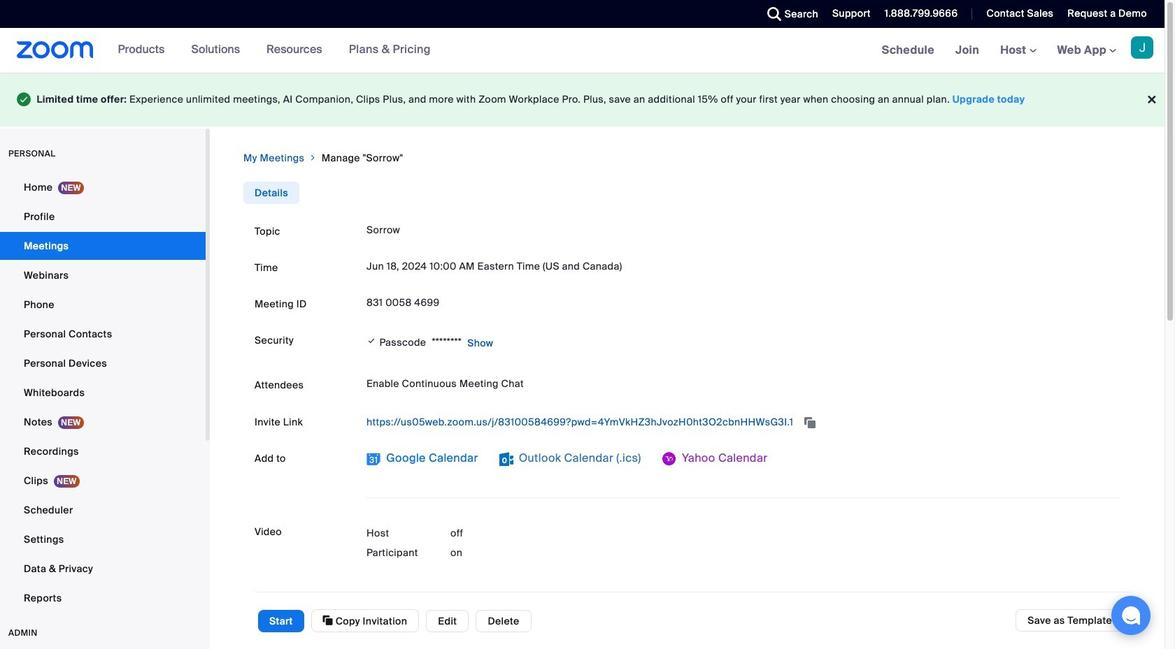 Task type: vqa. For each thing, say whether or not it's contained in the screenshot.
"meetings" navigation
yes



Task type: describe. For each thing, give the bounding box(es) containing it.
product information navigation
[[93, 28, 441, 73]]

manage sorrow navigation
[[243, 151, 1131, 165]]

copy image
[[323, 615, 333, 627]]

manage my meeting tab control tab list
[[243, 182, 299, 204]]

zoom logo image
[[17, 41, 93, 59]]

add to google calendar image
[[367, 452, 381, 466]]

right image
[[309, 151, 317, 165]]

add to yahoo calendar image
[[662, 452, 676, 466]]

type image
[[17, 90, 31, 110]]

add to outlook calendar (.ics) image
[[499, 452, 513, 466]]



Task type: locate. For each thing, give the bounding box(es) containing it.
meetings navigation
[[871, 28, 1165, 73]]

open chat image
[[1121, 607, 1141, 626]]

banner
[[0, 28, 1165, 73]]

tab
[[243, 182, 299, 204]]

copy url image
[[803, 418, 817, 428]]

profile picture image
[[1131, 36, 1154, 59]]

footer
[[0, 73, 1165, 126]]

checked image
[[367, 335, 377, 349]]

personal menu menu
[[0, 173, 206, 614]]



